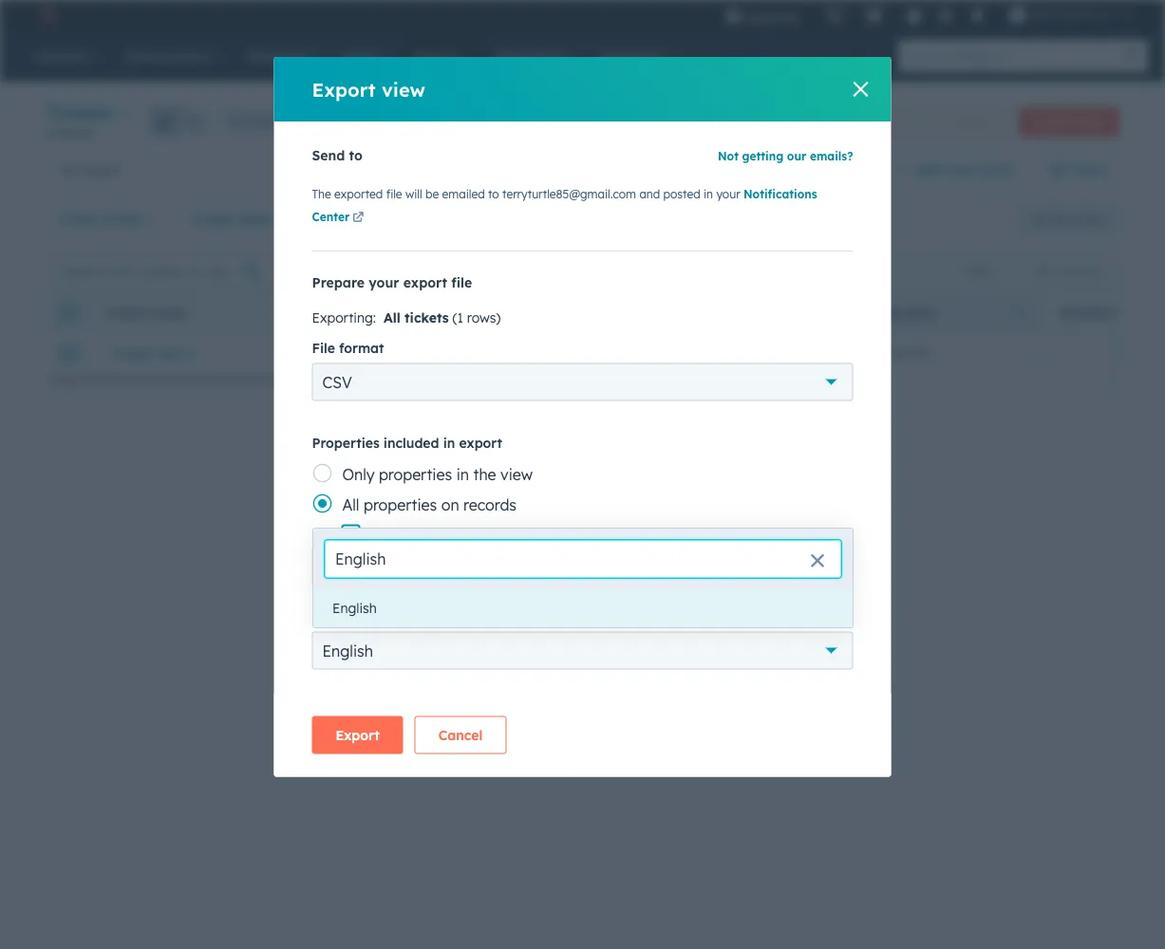 Task type: vqa. For each thing, say whether or not it's contained in the screenshot.
Ticket associated with Ticket Test 1
yes



Task type: describe. For each thing, give the bounding box(es) containing it.
create ticket
[[1035, 115, 1103, 129]]

english inside english popup button
[[322, 641, 373, 660]]

settings image
[[937, 8, 954, 25]]

columns
[[1058, 264, 1102, 278]]

only
[[342, 465, 375, 484]]

at
[[866, 345, 879, 362]]

all pipelines
[[229, 114, 293, 128]]

import button
[[937, 107, 1007, 137]]

priority inside popup button
[[486, 211, 536, 227]]

today at 4:41 pm
[[825, 345, 932, 362]]

your for the exported file will be emailed to terryturtle85@gmail.com and posted in your
[[716, 187, 740, 201]]

add
[[915, 161, 941, 178]]

import
[[953, 115, 991, 129]]

search button
[[1116, 40, 1148, 72]]

selecting 'include all associations' may result in slower export processing.
[[353, 559, 812, 575]]

records
[[463, 495, 517, 514]]

ticket for ticket owner
[[58, 211, 98, 227]]

per
[[641, 398, 664, 414]]

advanced filters (0) button
[[573, 200, 749, 238]]

posted
[[663, 187, 700, 201]]

tickets down the record
[[79, 162, 121, 179]]

included
[[383, 434, 439, 451]]

upgrade image
[[725, 9, 742, 26]]

last
[[320, 211, 348, 227]]

pipeline)
[[678, 345, 732, 362]]

1 horizontal spatial file
[[451, 274, 472, 291]]

0 vertical spatial all
[[429, 526, 445, 545]]

it!
[[1101, 7, 1112, 23]]

view for export
[[382, 77, 425, 101]]

save view button
[[1017, 204, 1119, 235]]

date for create date (pdt)
[[871, 306, 901, 320]]

notifications image
[[969, 9, 986, 26]]

1 horizontal spatial export
[[459, 434, 502, 451]]

today
[[825, 345, 862, 362]]

record
[[55, 126, 92, 140]]

25 per page
[[622, 398, 702, 414]]

all down prepare your export file at the top left of page
[[384, 309, 401, 326]]

(support
[[619, 345, 674, 362]]

4:41
[[883, 345, 909, 362]]

export button for cancel
[[312, 717, 403, 754]]

advanced
[[606, 211, 671, 227]]

and
[[639, 187, 660, 201]]

properties included in export element
[[312, 458, 853, 585]]

rows)
[[467, 309, 501, 326]]

0 horizontal spatial to
[[349, 147, 363, 164]]

0 vertical spatial pipeline
[[348, 306, 405, 320]]

view for save
[[1079, 212, 1103, 226]]

1 vertical spatial your
[[369, 274, 399, 291]]

ticket for ticket test 1
[[113, 345, 153, 362]]

exported
[[334, 187, 383, 201]]

tickets banner
[[46, 99, 1119, 151]]

25 per page button
[[610, 387, 727, 425]]

not getting our emails? button
[[718, 147, 853, 164]]

(pdt)
[[904, 306, 935, 320]]

1 for 1
[[517, 398, 524, 414]]

not
[[718, 149, 739, 163]]

upgrade
[[746, 9, 799, 25]]

marketplaces button
[[854, 0, 894, 30]]

view inside properties included in export element
[[500, 465, 533, 484]]

the inside properties included in export element
[[473, 465, 496, 484]]

you
[[446, 607, 471, 623]]

properties
[[312, 434, 380, 451]]

date for create date
[[241, 211, 271, 227]]

link opens in a new window image
[[352, 210, 364, 227]]

center
[[312, 210, 350, 224]]

support
[[350, 345, 400, 362]]

new (support pipeline)
[[587, 345, 732, 362]]

language
[[380, 607, 442, 623]]

terry turtle image
[[1009, 7, 1026, 24]]

ticket test 1
[[113, 345, 195, 362]]

menu containing vhs can fix it!
[[712, 0, 1142, 30]]

calling icon button
[[818, 3, 850, 28]]

delete button
[[455, 263, 507, 280]]

delete
[[471, 264, 507, 278]]

in right result
[[639, 559, 650, 575]]

last activity date
[[320, 211, 437, 227]]

1 horizontal spatial all
[[467, 559, 481, 575]]

help button
[[898, 0, 930, 30]]

send to
[[312, 147, 363, 164]]

'include
[[414, 559, 463, 575]]

your for select the language you want the column headers to appear in your file
[[729, 607, 759, 623]]

save
[[1050, 212, 1076, 226]]

export for cancel
[[336, 727, 380, 744]]

all tickets
[[61, 162, 121, 179]]

add view (3/5) button
[[882, 151, 1037, 189]]

priority button
[[474, 200, 562, 238]]

add view (3/5)
[[915, 161, 1013, 178]]

unassigned
[[613, 162, 687, 179]]

hubspot link
[[23, 4, 71, 27]]

will
[[405, 187, 422, 201]]

format
[[339, 339, 384, 356]]

actions
[[858, 115, 898, 129]]

getting
[[742, 149, 784, 163]]

export view dialog
[[274, 57, 891, 777]]

save view
[[1050, 212, 1103, 226]]

descending sort. press to sort ascending. element
[[1015, 305, 1022, 321]]

tickets up posted
[[690, 162, 732, 179]]

csv
[[322, 373, 352, 392]]

0 horizontal spatial the
[[356, 607, 377, 623]]

prev button
[[438, 394, 510, 419]]

properties for in
[[379, 465, 452, 484]]

create for create ticket
[[1035, 115, 1070, 129]]

selecting
[[353, 559, 410, 575]]

all tickets button
[[46, 151, 322, 189]]

in up on
[[456, 465, 469, 484]]

0 horizontal spatial file
[[386, 187, 402, 201]]

1 button
[[510, 394, 531, 419]]

cancel
[[438, 727, 483, 744]]

assign
[[358, 264, 395, 278]]

link opens in a new window image
[[352, 213, 364, 224]]

Search HubSpot search field
[[898, 40, 1131, 72]]

test
[[157, 345, 184, 362]]

actions button
[[842, 107, 925, 137]]

export view
[[312, 77, 425, 101]]

properties for on
[[364, 495, 437, 514]]

1 selected
[[282, 264, 335, 278]]

open
[[359, 162, 390, 179]]

1 horizontal spatial priority
[[1061, 306, 1119, 320]]



Task type: locate. For each thing, give the bounding box(es) containing it.
edit for edit columns
[[1034, 264, 1055, 278]]

1 horizontal spatial date
[[407, 211, 437, 227]]

2 edit from the left
[[421, 264, 444, 278]]

2 horizontal spatial export
[[697, 559, 738, 575]]

to right emailed
[[488, 187, 499, 201]]

vhs
[[1030, 7, 1055, 23]]

1 vertical spatial file
[[451, 274, 472, 291]]

support pipeline button
[[327, 334, 564, 372]]

1 vertical spatial all
[[467, 559, 481, 575]]

english inside english button
[[332, 600, 377, 617]]

cancel button
[[415, 717, 506, 754]]

2 vertical spatial export
[[697, 559, 738, 575]]

today at 4:41 pm button
[[801, 334, 1039, 372]]

exporting:
[[312, 309, 376, 326]]

create up today
[[823, 306, 867, 320]]

1 inside tickets banner
[[46, 126, 52, 140]]

all down "1 record"
[[61, 162, 76, 179]]

ticket name
[[106, 306, 186, 320]]

prepare your export file
[[312, 274, 472, 291]]

2 vertical spatial export
[[336, 727, 380, 744]]

1 vertical spatial export
[[962, 264, 998, 278]]

2 horizontal spatial file
[[763, 607, 783, 623]]

unassigned tickets
[[613, 162, 732, 179]]

edit for edit
[[421, 264, 444, 278]]

name
[[152, 306, 186, 320]]

settings link
[[934, 5, 958, 25]]

can
[[1058, 7, 1080, 23]]

all inside button
[[61, 162, 76, 179]]

marketplaces image
[[866, 9, 883, 26]]

all for properties
[[342, 495, 359, 514]]

select the language you want the column headers to appear in your file
[[312, 607, 783, 623]]

1 horizontal spatial create
[[823, 306, 867, 320]]

pipeline down exporting: all tickets (1 rows)
[[404, 345, 453, 362]]

date
[[241, 211, 271, 227], [407, 211, 437, 227], [871, 306, 901, 320]]

all inside properties included in export element
[[342, 495, 359, 514]]

1 vertical spatial to
[[488, 187, 499, 201]]

view up my open tickets
[[382, 77, 425, 101]]

export button
[[950, 259, 1010, 283], [312, 717, 403, 754]]

to right "send"
[[349, 147, 363, 164]]

1 edit from the left
[[1034, 264, 1055, 278]]

0 horizontal spatial export
[[403, 274, 447, 291]]

Search search field
[[325, 540, 841, 578]]

0 vertical spatial export
[[403, 274, 447, 291]]

your up exporting: all tickets (1 rows)
[[369, 274, 399, 291]]

selected
[[290, 264, 335, 278]]

column
[[536, 607, 584, 623]]

file up (1
[[451, 274, 472, 291]]

only properties in the view
[[342, 465, 533, 484]]

export button for edit columns
[[950, 259, 1010, 283]]

notifications button
[[961, 0, 994, 30]]

advanced filters (0)
[[606, 211, 737, 227]]

view
[[382, 77, 425, 101], [945, 161, 976, 178], [1079, 212, 1103, 226], [500, 465, 533, 484]]

next button
[[531, 394, 610, 419]]

result
[[601, 559, 635, 575]]

my open tickets button
[[322, 151, 598, 189]]

priority down the exported file will be emailed to terryturtle85@gmail.com and posted in your
[[486, 211, 536, 227]]

tickets up will
[[394, 162, 435, 179]]

date down will
[[407, 211, 437, 227]]

tickets left (1
[[405, 309, 449, 326]]

owner
[[102, 211, 143, 227]]

1 vertical spatial english
[[322, 641, 373, 660]]

2 vertical spatial file
[[763, 607, 783, 623]]

date left (pdt)
[[871, 306, 901, 320]]

1 vertical spatial ticket
[[106, 306, 149, 320]]

1 for 1 record
[[46, 126, 52, 140]]

tickets inside export view dialog
[[405, 309, 449, 326]]

create inside button
[[1035, 115, 1070, 129]]

view up records
[[500, 465, 533, 484]]

the right want
[[511, 607, 532, 623]]

edit left delete button
[[421, 264, 444, 278]]

hubspot image
[[34, 4, 57, 27]]

english down 'select' at the left of page
[[322, 641, 373, 660]]

include
[[371, 526, 424, 545]]

1 horizontal spatial the
[[473, 465, 496, 484]]

clear input image
[[810, 555, 825, 570]]

create date
[[193, 211, 271, 227]]

edit left columns
[[1034, 264, 1055, 278]]

file
[[386, 187, 402, 201], [451, 274, 472, 291], [763, 607, 783, 623]]

ticket left name
[[106, 306, 149, 320]]

all pipelines button
[[221, 106, 411, 136]]

0 horizontal spatial priority
[[486, 211, 536, 227]]

0 vertical spatial priority
[[486, 211, 536, 227]]

unassigned tickets button
[[598, 151, 874, 189]]

1 inside button
[[517, 398, 524, 414]]

view inside button
[[1079, 212, 1103, 226]]

close image
[[853, 82, 868, 97]]

the
[[473, 465, 496, 484], [356, 607, 377, 623], [511, 607, 532, 623]]

the
[[312, 187, 331, 201]]

appear
[[661, 607, 709, 623]]

create for create date (pdt)
[[823, 306, 867, 320]]

edit button
[[406, 263, 444, 280]]

2 vertical spatial create
[[823, 306, 867, 320]]

properties up include
[[364, 495, 437, 514]]

all down all properties on records
[[429, 526, 445, 545]]

group
[[150, 106, 209, 136]]

0 vertical spatial create
[[1035, 115, 1070, 129]]

1 vertical spatial priority
[[1061, 306, 1119, 320]]

the right 'select' at the left of page
[[356, 607, 377, 623]]

include all associations
[[371, 526, 539, 545]]

all right 'include
[[467, 559, 481, 575]]

column header
[[564, 292, 802, 334]]

all for views
[[1049, 161, 1066, 178]]

in up only properties in the view
[[443, 434, 455, 451]]

2 horizontal spatial to
[[644, 607, 658, 623]]

to left the appear
[[644, 607, 658, 623]]

file
[[312, 339, 335, 356]]

2 horizontal spatial the
[[511, 607, 532, 623]]

date inside create date popup button
[[241, 211, 271, 227]]

properties
[[379, 465, 452, 484], [364, 495, 437, 514]]

0 horizontal spatial edit
[[421, 264, 444, 278]]

ticket for ticket name
[[106, 306, 149, 320]]

all inside popup button
[[229, 114, 242, 128]]

ticket
[[58, 211, 98, 227], [106, 306, 149, 320], [113, 345, 153, 362]]

group inside tickets banner
[[150, 106, 209, 136]]

prepare
[[312, 274, 365, 291]]

create date (pdt)
[[823, 306, 935, 320]]

view right 'save'
[[1079, 212, 1103, 226]]

associations
[[449, 526, 539, 545]]

0 vertical spatial export
[[312, 77, 376, 101]]

all for tickets
[[61, 162, 76, 179]]

in right posted
[[704, 187, 713, 201]]

export
[[403, 274, 447, 291], [459, 434, 502, 451], [697, 559, 738, 575]]

date left center
[[241, 211, 271, 227]]

english down selecting
[[332, 600, 377, 617]]

all
[[429, 526, 445, 545], [467, 559, 481, 575]]

tickets button
[[46, 99, 131, 126]]

create for create date
[[193, 211, 237, 227]]

ticket test 1 link
[[113, 345, 303, 362]]

0 vertical spatial ticket
[[58, 211, 98, 227]]

calling icon image
[[826, 7, 843, 24]]

vhs can fix it!
[[1030, 7, 1112, 23]]

1 left the record
[[46, 126, 52, 140]]

2 vertical spatial ticket
[[113, 345, 153, 362]]

menu item
[[812, 0, 816, 30]]

tickets
[[46, 101, 113, 124]]

ticket left the 'test'
[[113, 345, 153, 362]]

press to sort. element
[[302, 305, 310, 321]]

english list box
[[313, 590, 853, 628]]

in right the appear
[[713, 607, 725, 623]]

1 vertical spatial export
[[459, 434, 502, 451]]

0 horizontal spatial date
[[241, 211, 271, 227]]

1 vertical spatial pipeline
[[404, 345, 453, 362]]

2 vertical spatial to
[[644, 607, 658, 623]]

your up (0)
[[716, 187, 740, 201]]

be
[[425, 187, 439, 201]]

page
[[668, 398, 702, 414]]

to
[[349, 147, 363, 164], [488, 187, 499, 201], [644, 607, 658, 623]]

our
[[787, 149, 806, 163]]

pipelines
[[245, 114, 293, 128]]

2 vertical spatial your
[[729, 607, 759, 623]]

export right the slower
[[697, 559, 738, 575]]

priority
[[486, 211, 536, 227], [1061, 306, 1119, 320]]

english
[[332, 600, 377, 617], [322, 641, 373, 660]]

priority down columns
[[1061, 306, 1119, 320]]

all left pipelines
[[229, 114, 242, 128]]

pagination navigation
[[438, 394, 610, 419]]

export button inside dialog
[[312, 717, 403, 754]]

edit columns button
[[1021, 259, 1115, 283]]

export for edit columns
[[962, 264, 998, 278]]

view right add
[[945, 161, 976, 178]]

export
[[312, 77, 376, 101], [962, 264, 998, 278], [336, 727, 380, 744]]

descending sort. press to sort ascending. image
[[1015, 305, 1022, 319]]

terryturtle85@gmail.com
[[502, 187, 636, 201]]

ticket owner button
[[46, 200, 169, 238]]

1 vertical spatial create
[[193, 211, 237, 227]]

Search ID, name, or description search field
[[50, 254, 274, 288]]

2 horizontal spatial date
[[871, 306, 901, 320]]

notifications
[[743, 187, 817, 201]]

create left the ticket
[[1035, 115, 1070, 129]]

properties down included
[[379, 465, 452, 484]]

0 horizontal spatial export button
[[312, 717, 403, 754]]

1 vertical spatial properties
[[364, 495, 437, 514]]

(3/5)
[[980, 161, 1013, 178]]

all left the views
[[1049, 161, 1066, 178]]

edit
[[1034, 264, 1055, 278], [421, 264, 444, 278]]

the up records
[[473, 465, 496, 484]]

1 horizontal spatial edit
[[1034, 264, 1055, 278]]

0 horizontal spatial create
[[193, 211, 237, 227]]

1 right prev
[[517, 398, 524, 414]]

ticket inside popup button
[[58, 211, 98, 227]]

1 horizontal spatial to
[[488, 187, 499, 201]]

1 vertical spatial export button
[[312, 717, 403, 754]]

headers
[[587, 607, 640, 623]]

file down processing.
[[763, 607, 783, 623]]

date inside "last activity date" popup button
[[407, 211, 437, 227]]

view inside popup button
[[945, 161, 976, 178]]

help image
[[905, 9, 923, 26]]

2 horizontal spatial create
[[1035, 115, 1070, 129]]

0 vertical spatial export button
[[950, 259, 1010, 283]]

1 right the 'test'
[[188, 345, 195, 362]]

0 vertical spatial english
[[332, 600, 377, 617]]

views
[[1070, 161, 1107, 178]]

notifications center link
[[312, 187, 817, 227]]

file left will
[[386, 187, 402, 201]]

menu
[[712, 0, 1142, 30]]

1 horizontal spatial export button
[[950, 259, 1010, 283]]

0 horizontal spatial all
[[429, 526, 445, 545]]

export down prev button
[[459, 434, 502, 451]]

not getting our emails?
[[718, 149, 853, 163]]

0 vertical spatial to
[[349, 147, 363, 164]]

1 left selected
[[282, 264, 287, 278]]

assign button
[[342, 263, 395, 280]]

new
[[587, 345, 615, 362]]

view for add
[[945, 161, 976, 178]]

your down processing.
[[729, 607, 759, 623]]

0 vertical spatial properties
[[379, 465, 452, 484]]

export up exporting: all tickets (1 rows)
[[403, 274, 447, 291]]

1 for 1 selected
[[282, 264, 287, 278]]

pipeline down prepare your export file at the top left of page
[[348, 306, 405, 320]]

select
[[312, 607, 352, 623]]

english button
[[313, 590, 853, 628]]

search image
[[1125, 49, 1138, 63]]

send
[[312, 147, 345, 164]]

my open tickets
[[337, 162, 435, 179]]

prev
[[474, 398, 504, 415]]

ticket left owner on the left of the page
[[58, 211, 98, 227]]

0 vertical spatial your
[[716, 187, 740, 201]]

pipeline inside button
[[404, 345, 453, 362]]

all down only
[[342, 495, 359, 514]]

all for pipelines
[[229, 114, 242, 128]]

create down all tickets button
[[193, 211, 237, 227]]

0 vertical spatial file
[[386, 187, 402, 201]]

create inside popup button
[[193, 211, 237, 227]]

vhs can fix it! button
[[998, 0, 1140, 30]]

25
[[622, 398, 637, 414]]



